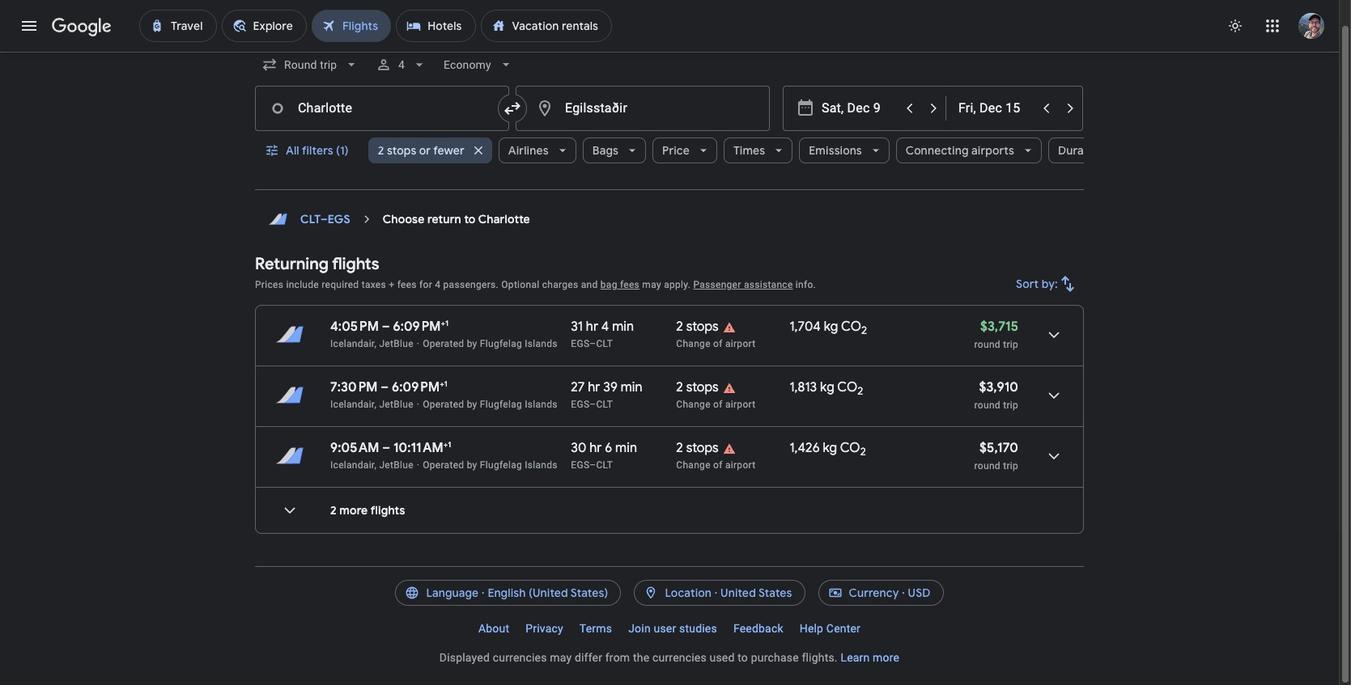 Task type: describe. For each thing, give the bounding box(es) containing it.
1 horizontal spatial 4
[[435, 279, 441, 291]]

states
[[759, 586, 792, 601]]

30
[[571, 441, 587, 457]]

help center link
[[792, 616, 869, 642]]

center
[[827, 623, 861, 636]]

round for $5,170
[[975, 461, 1001, 472]]

returning
[[255, 254, 329, 275]]

(1)
[[336, 143, 349, 158]]

learn
[[841, 652, 870, 665]]

change for 30 hr 6 min
[[676, 460, 711, 471]]

Departure time: 9:05 AM. text field
[[330, 441, 379, 457]]

1,704 kg co 2
[[790, 319, 867, 338]]

co for 1,426
[[840, 441, 861, 457]]

2 stops for 27 hr 39 min
[[676, 380, 719, 396]]

duration
[[1058, 143, 1105, 158]]

filters
[[302, 143, 333, 158]]

of for 1,426
[[713, 460, 723, 471]]

layover (1 of 2) is a 6 hr 50 min layover in reykjavík. transfer here from reykjavík domestic airport to keflavík international airport. layover (2 of 2) is a 13 hr 45 min overnight layover at boston logan international airport in boston. element
[[676, 459, 782, 472]]

connecting
[[906, 143, 969, 158]]

taxes
[[362, 279, 386, 291]]

stops inside popup button
[[387, 143, 417, 158]]

1,426
[[790, 441, 820, 457]]

$3,715
[[981, 319, 1019, 335]]

emissions button
[[800, 131, 890, 170]]

bag
[[601, 279, 618, 291]]

the
[[633, 652, 650, 665]]

jetblue for 7:30 pm
[[379, 399, 414, 411]]

2 stops or fewer button
[[368, 131, 492, 170]]

– up returning flights
[[321, 212, 328, 227]]

flight details. leaves egilsstaðir airport at 9:05 am on friday, december 15 and arrives at charlotte douglas international airport at 10:11 am on saturday, december 16. image
[[1035, 437, 1074, 476]]

choose return to charlotte
[[383, 212, 530, 227]]

usd
[[908, 586, 931, 601]]

about link
[[470, 616, 518, 642]]

clt for 27
[[596, 399, 613, 411]]

used
[[710, 652, 735, 665]]

privacy link
[[518, 616, 572, 642]]

$3,910 round trip
[[975, 380, 1019, 411]]

hr for 31
[[586, 319, 598, 335]]

2 inside 1,426 kg co 2
[[861, 446, 866, 459]]

charlotte
[[478, 212, 530, 227]]

more inside returning flights main content
[[340, 504, 368, 518]]

layover (1 of 2) is a 13 hr 25 min overnight layover in reykjavík. transfer here from reykjavík domestic airport to keflavík international airport. layover (2 of 2) is a 5 hr 1 min layover at boston logan international airport in boston. element
[[676, 398, 782, 411]]

icelandair, for 7:30 pm
[[330, 399, 377, 411]]

2 inside 1,813 kg co 2
[[858, 385, 864, 399]]

english (united states)
[[488, 586, 608, 601]]

2 stops for 31 hr 4 min
[[676, 319, 719, 335]]

clt for 31
[[596, 338, 613, 350]]

min for 30 hr 6 min
[[615, 441, 637, 457]]

include
[[286, 279, 319, 291]]

return
[[428, 212, 461, 227]]

2 inside popup button
[[378, 143, 384, 158]]

jetblue for 4:05 pm
[[379, 338, 414, 350]]

passenger
[[693, 279, 741, 291]]

min for 31 hr 4 min
[[612, 319, 634, 335]]

2 fees from the left
[[620, 279, 640, 291]]

united states
[[721, 586, 792, 601]]

sort by: button
[[1010, 265, 1084, 304]]

prices
[[255, 279, 284, 291]]

by:
[[1042, 277, 1058, 292]]

+ right the taxes
[[389, 279, 395, 291]]

price
[[662, 143, 690, 158]]

duration button
[[1049, 131, 1133, 170]]

trip for $3,715
[[1003, 339, 1019, 351]]

icelandair, jetblue for 4:05 pm
[[330, 338, 414, 350]]

2 down apply. on the top of page
[[676, 319, 683, 335]]

learn more link
[[841, 652, 900, 665]]

flight details. leaves egilsstaðir airport at 4:05 pm on friday, december 15 and arrives at charlotte douglas international airport at 6:09 pm on saturday, december 16. image
[[1035, 316, 1074, 355]]

states)
[[571, 586, 608, 601]]

clt for 30
[[596, 460, 613, 471]]

airport for 1,704
[[726, 338, 756, 350]]

from
[[606, 652, 630, 665]]

1 fees from the left
[[397, 279, 417, 291]]

Departure time: 7:30 PM. text field
[[330, 380, 378, 396]]

airlines
[[508, 143, 549, 158]]

Departure text field
[[822, 87, 896, 130]]

connecting airports button
[[896, 131, 1042, 170]]

31
[[571, 319, 583, 335]]

join user studies
[[629, 623, 717, 636]]

operated by flugfelag islands for 30
[[423, 460, 558, 471]]

$3,910
[[979, 380, 1019, 396]]

 image for 6:09 pm
[[417, 399, 420, 411]]

total duration 27 hr 39 min. element
[[571, 380, 676, 398]]

connecting airports
[[906, 143, 1015, 158]]

4 inside popup button
[[399, 58, 405, 71]]

displayed currencies may differ from the currencies used to purchase flights. learn more
[[440, 652, 900, 665]]

charges
[[542, 279, 579, 291]]

returning flights
[[255, 254, 380, 275]]

change of airport for 1,704
[[676, 338, 756, 350]]

operated by flugfelag islands for 31
[[423, 338, 558, 350]]

 image for 10:11 am
[[417, 460, 420, 471]]

of for 1,704
[[713, 338, 723, 350]]

or
[[419, 143, 431, 158]]

feedback
[[734, 623, 784, 636]]

+ for 4:05 pm
[[441, 318, 445, 329]]

31 hr 4 min egs – clt
[[571, 319, 634, 350]]

choose
[[383, 212, 425, 227]]

islands for 27 hr 39 min
[[525, 399, 558, 411]]

price button
[[653, 131, 717, 170]]

change of airport for 1,813
[[676, 399, 756, 411]]

2 stops for 30 hr 6 min
[[676, 441, 719, 457]]

1 for 4:05 pm
[[445, 318, 449, 329]]

by for 4:05 pm
[[467, 338, 477, 350]]

round for $3,910
[[975, 400, 1001, 411]]

co for 1,813
[[838, 380, 858, 396]]

all
[[286, 143, 299, 158]]

change of airport for 1,426
[[676, 460, 756, 471]]

trip for $3,910
[[1003, 400, 1019, 411]]

9:05 am
[[330, 441, 379, 457]]

clt up returning flights
[[300, 212, 321, 227]]

+ for 7:30 pm
[[440, 379, 444, 390]]

all filters (1)
[[286, 143, 349, 158]]

2 up the layover (1 of 2) is a 13 hr 25 min overnight layover in reykjavík. transfer here from reykjavík domestic airport to keflavík international airport. layover (2 of 2) is a 5 hr 1 min layover at boston logan international airport in boston. element
[[676, 380, 683, 396]]

9:05 am – 10:11 am + 1
[[330, 440, 451, 457]]

purchase
[[751, 652, 799, 665]]

Arrival time: 6:09 PM on  Saturday, December 16. text field
[[393, 318, 449, 335]]

min for 27 hr 39 min
[[621, 380, 643, 396]]

– inside 30 hr 6 min egs – clt
[[590, 460, 596, 471]]

airlines button
[[499, 131, 576, 170]]

stops for 27 hr 39 min
[[686, 380, 719, 396]]

2 more flights
[[330, 504, 405, 518]]

6:09 pm for 7:30 pm
[[392, 380, 440, 396]]

swap origin and destination. image
[[503, 99, 522, 118]]

by for 7:30 pm
[[467, 399, 477, 411]]

$3,715 round trip
[[975, 319, 1019, 351]]

27
[[571, 380, 585, 396]]

flight details. leaves egilsstaðir airport at 7:30 pm on friday, december 15 and arrives at charlotte douglas international airport at 6:09 pm on saturday, december 16. image
[[1035, 377, 1074, 415]]

sort by:
[[1016, 277, 1058, 292]]

optional
[[502, 279, 540, 291]]

4:05 pm – 6:09 pm + 1
[[330, 318, 449, 335]]

bags button
[[583, 131, 646, 170]]

terms
[[580, 623, 612, 636]]

– inside the 9:05 am – 10:11 am + 1
[[382, 441, 390, 457]]

1 currencies from the left
[[493, 652, 547, 665]]

and
[[581, 279, 598, 291]]

assistance
[[744, 279, 793, 291]]

+ for 9:05 am
[[444, 440, 448, 450]]

7:30 pm
[[330, 380, 378, 396]]

2 more flights image
[[270, 492, 309, 530]]

operated for 9:05 am
[[423, 460, 464, 471]]

airport for 1,426
[[726, 460, 756, 471]]

3715 US dollars text field
[[981, 319, 1019, 335]]

2 stops or fewer
[[378, 143, 465, 158]]

– inside 4:05 pm – 6:09 pm + 1
[[382, 319, 390, 335]]

2 right 2 more flights image
[[330, 504, 337, 518]]

2 up layover (1 of 2) is a 6 hr 50 min layover in reykjavík. transfer here from reykjavík domestic airport to keflavík international airport. layover (2 of 2) is a 13 hr 45 min overnight layover at boston logan international airport in boston. element on the right bottom
[[676, 441, 683, 457]]

help center
[[800, 623, 861, 636]]

english
[[488, 586, 526, 601]]

feedback link
[[725, 616, 792, 642]]

currency
[[849, 586, 899, 601]]

apply.
[[664, 279, 691, 291]]



Task type: vqa. For each thing, say whether or not it's contained in the screenshot.
Currency
yes



Task type: locate. For each thing, give the bounding box(es) containing it.
1 inside the 9:05 am – 10:11 am + 1
[[448, 440, 451, 450]]

of up layover (1 of 2) is a 6 hr 50 min layover in reykjavík. transfer here from reykjavík domestic airport to keflavík international airport. layover (2 of 2) is a 13 hr 45 min overnight layover at boston logan international airport in boston. element on the right bottom
[[713, 399, 723, 411]]

None search field
[[255, 45, 1133, 190]]

min inside 27 hr 39 min egs – clt
[[621, 380, 643, 396]]

1 trip from the top
[[1003, 339, 1019, 351]]

icelandair, jetblue
[[330, 338, 414, 350], [330, 399, 414, 411], [330, 460, 414, 471]]

change of airport down the layover (1 of 2) is a 13 hr 25 min overnight layover in reykjavík. transfer here from reykjavík domestic airport to keflavík international airport. layover (2 of 2) is a 5 hr 1 min layover at boston logan international airport in boston. element
[[676, 460, 756, 471]]

1 islands from the top
[[525, 338, 558, 350]]

1 vertical spatial more
[[873, 652, 900, 665]]

flights down the 9:05 am – 10:11 am + 1
[[371, 504, 405, 518]]

2 vertical spatial round
[[975, 461, 1001, 472]]

hr inside 31 hr 4 min egs – clt
[[586, 319, 598, 335]]

1 vertical spatial 2 stops flight. element
[[676, 380, 719, 398]]

privacy
[[526, 623, 564, 636]]

1 jetblue from the top
[[379, 338, 414, 350]]

1 vertical spatial icelandair, jetblue
[[330, 399, 414, 411]]

3 of from the top
[[713, 460, 723, 471]]

3910 US dollars text field
[[979, 380, 1019, 396]]

 image
[[417, 338, 420, 350]]

 image down arrival time: 6:09 pm on  saturday, december 16. text field
[[417, 399, 420, 411]]

clt inside 31 hr 4 min egs – clt
[[596, 338, 613, 350]]

+ inside the 9:05 am – 10:11 am + 1
[[444, 440, 448, 450]]

trip for $5,170
[[1003, 461, 1019, 472]]

1 vertical spatial trip
[[1003, 400, 1019, 411]]

operated by flugfelag islands for 27
[[423, 399, 558, 411]]

0 vertical spatial operated by flugfelag islands
[[423, 338, 558, 350]]

2 of from the top
[[713, 399, 723, 411]]

none search field containing all filters (1)
[[255, 45, 1133, 190]]

2 jetblue from the top
[[379, 399, 414, 411]]

trip down 3910 us dollars text box
[[1003, 400, 1019, 411]]

0 vertical spatial to
[[464, 212, 476, 227]]

1 vertical spatial operated
[[423, 399, 464, 411]]

times button
[[724, 131, 793, 170]]

1 horizontal spatial to
[[738, 652, 748, 665]]

operated by flugfelag islands down passengers.
[[423, 338, 558, 350]]

1 vertical spatial jetblue
[[379, 399, 414, 411]]

clt – egs
[[300, 212, 350, 227]]

hr for 30
[[590, 441, 602, 457]]

0 vertical spatial may
[[642, 279, 662, 291]]

$5,170
[[980, 441, 1019, 457]]

1 for 7:30 pm
[[444, 379, 448, 390]]

1 vertical spatial to
[[738, 652, 748, 665]]

clt inside 30 hr 6 min egs – clt
[[596, 460, 613, 471]]

round for $3,715
[[975, 339, 1001, 351]]

egs for 31
[[571, 338, 590, 350]]

2 stops flight. element down the layover (1 of 2) is a 13 hr 25 min overnight layover in reykjavík. transfer here from reykjavík domestic airport to keflavík international airport. layover (2 of 2) is a 5 hr 1 min layover at boston logan international airport in boston. element
[[676, 441, 719, 459]]

1,813 kg co 2
[[790, 380, 864, 399]]

change inside the layover (1 of 2) is a 13 hr 25 min overnight layover in reykjavík. transfer here from reykjavík domestic airport to keflavík international airport. layover (2 of 2) is a 5 hr 1 min layover at boston logan international airport in boston. element
[[676, 399, 711, 411]]

clt inside 27 hr 39 min egs – clt
[[596, 399, 613, 411]]

co inside 1,813 kg co 2
[[838, 380, 858, 396]]

 image
[[417, 399, 420, 411], [417, 460, 420, 471]]

min right 39
[[621, 380, 643, 396]]

airport down passenger assistance "button" on the right top of page
[[726, 338, 756, 350]]

egs inside 30 hr 6 min egs – clt
[[571, 460, 590, 471]]

0 vertical spatial round
[[975, 339, 1001, 351]]

hr right 27
[[588, 380, 600, 396]]

passenger assistance button
[[693, 279, 793, 291]]

+ down arrival time: 6:09 pm on  saturday, december 16. text field
[[444, 440, 448, 450]]

1 vertical spatial co
[[838, 380, 858, 396]]

change down apply. on the top of page
[[676, 338, 711, 350]]

operated by flugfelag islands down arrival time: 6:09 pm on  saturday, december 16. text field
[[423, 399, 558, 411]]

egs down 30
[[571, 460, 590, 471]]

change of airport inside layover (1 of 2) is a 16 hr 50 min overnight layover in reykjavík. transfer here from reykjavík domestic airport to keflavík international airport. layover (2 of 2) is a 5 hr 1 min layover at boston logan international airport in boston. element
[[676, 338, 756, 350]]

co inside 1,426 kg co 2
[[840, 441, 861, 457]]

1 vertical spatial min
[[621, 380, 643, 396]]

Return text field
[[959, 87, 1033, 130]]

0 vertical spatial islands
[[525, 338, 558, 350]]

4 button
[[370, 45, 434, 84]]

2 stops flight. element for 30 hr 6 min
[[676, 441, 719, 459]]

flugfelag for 30
[[480, 460, 522, 471]]

– inside 31 hr 4 min egs – clt
[[590, 338, 596, 350]]

2 stops flight. element for 31 hr 4 min
[[676, 319, 719, 338]]

2 vertical spatial min
[[615, 441, 637, 457]]

round inside $3,910 round trip
[[975, 400, 1001, 411]]

– right the departure time: 4:05 pm. "text field"
[[382, 319, 390, 335]]

1 round from the top
[[975, 339, 1001, 351]]

0 vertical spatial 2 stops flight. element
[[676, 319, 719, 338]]

all filters (1) button
[[255, 131, 362, 170]]

1 vertical spatial flugfelag
[[480, 399, 522, 411]]

2 vertical spatial operated
[[423, 460, 464, 471]]

0 vertical spatial change
[[676, 338, 711, 350]]

3 change from the top
[[676, 460, 711, 471]]

change inside layover (1 of 2) is a 6 hr 50 min layover in reykjavík. transfer here from reykjavík domestic airport to keflavík international airport. layover (2 of 2) is a 13 hr 45 min overnight layover at boston logan international airport in boston. element
[[676, 460, 711, 471]]

min inside 30 hr 6 min egs – clt
[[615, 441, 637, 457]]

islands
[[525, 338, 558, 350], [525, 399, 558, 411], [525, 460, 558, 471]]

help
[[800, 623, 824, 636]]

3 2 stops flight. element from the top
[[676, 441, 719, 459]]

round down $3,910
[[975, 400, 1001, 411]]

total duration 31 hr 4 min. element
[[571, 319, 676, 338]]

0 vertical spatial jetblue
[[379, 338, 414, 350]]

about
[[479, 623, 510, 636]]

0 vertical spatial flugfelag
[[480, 338, 522, 350]]

2 by from the top
[[467, 399, 477, 411]]

stops up layover (1 of 2) is a 6 hr 50 min layover in reykjavík. transfer here from reykjavík domestic airport to keflavík international airport. layover (2 of 2) is a 13 hr 45 min overnight layover at boston logan international airport in boston. element on the right bottom
[[686, 441, 719, 457]]

2 vertical spatial of
[[713, 460, 723, 471]]

3 islands from the top
[[525, 460, 558, 471]]

change
[[676, 338, 711, 350], [676, 399, 711, 411], [676, 460, 711, 471]]

stops for 30 hr 6 min
[[686, 441, 719, 457]]

icelandair, for 9:05 am
[[330, 460, 377, 471]]

flugfelag for 27
[[480, 399, 522, 411]]

+ inside 7:30 pm – 6:09 pm + 1
[[440, 379, 444, 390]]

currencies down privacy
[[493, 652, 547, 665]]

may inside returning flights main content
[[642, 279, 662, 291]]

terms link
[[572, 616, 620, 642]]

1 vertical spatial by
[[467, 399, 477, 411]]

1 operated from the top
[[423, 338, 464, 350]]

icelandair, jetblue for 9:05 am
[[330, 460, 414, 471]]

3 icelandair, jetblue from the top
[[330, 460, 414, 471]]

airport down layover (1 of 2) is a 16 hr 50 min overnight layover in reykjavík. transfer here from reykjavík domestic airport to keflavík international airport. layover (2 of 2) is a 5 hr 1 min layover at boston logan international airport in boston. element
[[726, 399, 756, 411]]

islands for 31 hr 4 min
[[525, 338, 558, 350]]

3 trip from the top
[[1003, 461, 1019, 472]]

– inside 7:30 pm – 6:09 pm + 1
[[381, 380, 389, 396]]

change for 27 hr 39 min
[[676, 399, 711, 411]]

flights.
[[802, 652, 838, 665]]

co inside 1,704 kg co 2
[[841, 319, 862, 335]]

fees left for at the left top
[[397, 279, 417, 291]]

2 round from the top
[[975, 400, 1001, 411]]

jetblue for 9:05 am
[[379, 460, 414, 471]]

leaves egilsstaðir airport at 7:30 pm on friday, december 15 and arrives at charlotte douglas international airport at 6:09 pm on saturday, december 16. element
[[330, 379, 448, 396]]

Arrival time: 6:09 PM on  Saturday, December 16. text field
[[392, 379, 448, 396]]

0 vertical spatial flights
[[332, 254, 380, 275]]

None field
[[255, 50, 366, 79], [438, 50, 521, 79], [255, 50, 366, 79], [438, 50, 521, 79]]

trip inside "$3,715 round trip"
[[1003, 339, 1019, 351]]

6:09 pm for 4:05 pm
[[393, 319, 441, 335]]

2 change from the top
[[676, 399, 711, 411]]

flights up required
[[332, 254, 380, 275]]

2 operated from the top
[[423, 399, 464, 411]]

hr inside 27 hr 39 min egs – clt
[[588, 380, 600, 396]]

of for 1,813
[[713, 399, 723, 411]]

1 vertical spatial icelandair,
[[330, 399, 377, 411]]

trip inside $5,170 round trip
[[1003, 461, 1019, 472]]

differ
[[575, 652, 603, 665]]

kg for 1,813
[[820, 380, 835, 396]]

2 stops up layover (1 of 2) is a 6 hr 50 min layover in reykjavík. transfer here from reykjavík domestic airport to keflavík international airport. layover (2 of 2) is a 13 hr 45 min overnight layover at boston logan international airport in boston. element on the right bottom
[[676, 441, 719, 457]]

egs down 27
[[571, 399, 590, 411]]

6:09 pm down for at the left top
[[393, 319, 441, 335]]

+ inside 4:05 pm – 6:09 pm + 1
[[441, 318, 445, 329]]

operated down arrival time: 6:09 pm on  saturday, december 16. text field
[[423, 399, 464, 411]]

1 down passengers.
[[445, 318, 449, 329]]

2 vertical spatial islands
[[525, 460, 558, 471]]

min
[[612, 319, 634, 335], [621, 380, 643, 396], [615, 441, 637, 457]]

0 vertical spatial 6:09 pm
[[393, 319, 441, 335]]

2 vertical spatial kg
[[823, 441, 837, 457]]

6:09 pm inside 7:30 pm – 6:09 pm + 1
[[392, 380, 440, 396]]

kg inside 1,813 kg co 2
[[820, 380, 835, 396]]

clt down 39
[[596, 399, 613, 411]]

stops up layover (1 of 2) is a 16 hr 50 min overnight layover in reykjavík. transfer here from reykjavík domestic airport to keflavík international airport. layover (2 of 2) is a 5 hr 1 min layover at boston logan international airport in boston. element
[[686, 319, 719, 335]]

0 vertical spatial 2 stops
[[676, 319, 719, 335]]

1 vertical spatial 2 stops
[[676, 380, 719, 396]]

3 by from the top
[[467, 460, 477, 471]]

fewer
[[433, 143, 465, 158]]

1 vertical spatial 6:09 pm
[[392, 380, 440, 396]]

egs
[[328, 212, 350, 227], [571, 338, 590, 350], [571, 399, 590, 411], [571, 460, 590, 471]]

2 vertical spatial 2 stops
[[676, 441, 719, 457]]

round
[[975, 339, 1001, 351], [975, 400, 1001, 411], [975, 461, 1001, 472]]

1 vertical spatial islands
[[525, 399, 558, 411]]

– down the total duration 27 hr 39 min. element at the bottom of the page
[[590, 399, 596, 411]]

egs inside 27 hr 39 min egs – clt
[[571, 399, 590, 411]]

2 horizontal spatial 4
[[602, 319, 609, 335]]

hr inside 30 hr 6 min egs – clt
[[590, 441, 602, 457]]

1 vertical spatial airport
[[726, 399, 756, 411]]

1 vertical spatial 1
[[444, 379, 448, 390]]

$5,170 round trip
[[975, 441, 1019, 472]]

2 stops flight. element
[[676, 319, 719, 338], [676, 380, 719, 398], [676, 441, 719, 459]]

1 right 10:11 am
[[448, 440, 451, 450]]

7:30 pm – 6:09 pm + 1
[[330, 379, 448, 396]]

1 inside 7:30 pm – 6:09 pm + 1
[[444, 379, 448, 390]]

islands for 30 hr 6 min
[[525, 460, 558, 471]]

+ down passengers.
[[441, 318, 445, 329]]

change down the layover (1 of 2) is a 13 hr 25 min overnight layover in reykjavík. transfer here from reykjavík domestic airport to keflavík international airport. layover (2 of 2) is a 5 hr 1 min layover at boston logan international airport in boston. element
[[676, 460, 711, 471]]

icelandair, down 9:05 am at the left bottom
[[330, 460, 377, 471]]

displayed
[[440, 652, 490, 665]]

2 stops flight. element down layover (1 of 2) is a 16 hr 50 min overnight layover in reykjavík. transfer here from reykjavík domestic airport to keflavík international airport. layover (2 of 2) is a 5 hr 1 min layover at boston logan international airport in boston. element
[[676, 380, 719, 398]]

stops for 31 hr 4 min
[[686, 319, 719, 335]]

round inside $5,170 round trip
[[975, 461, 1001, 472]]

1 flugfelag from the top
[[480, 338, 522, 350]]

1 vertical spatial hr
[[588, 380, 600, 396]]

flugfelag
[[480, 338, 522, 350], [480, 399, 522, 411], [480, 460, 522, 471]]

2 vertical spatial airport
[[726, 460, 756, 471]]

operated for 7:30 pm
[[423, 399, 464, 411]]

airport
[[726, 338, 756, 350], [726, 399, 756, 411], [726, 460, 756, 471]]

may left apply. on the top of page
[[642, 279, 662, 291]]

1 by from the top
[[467, 338, 477, 350]]

more down departure time: 9:05 am. text field
[[340, 504, 368, 518]]

more right learn
[[873, 652, 900, 665]]

change appearance image
[[1216, 6, 1255, 45]]

jetblue down leaves egilsstaðir airport at 4:05 pm on friday, december 15 and arrives at charlotte douglas international airport at 6:09 pm on saturday, december 16. element
[[379, 338, 414, 350]]

icelandair, down 4:05 pm at the left of the page
[[330, 338, 377, 350]]

2 2 stops flight. element from the top
[[676, 380, 719, 398]]

 image down 10:11 am
[[417, 460, 420, 471]]

currencies down join user studies link
[[653, 652, 707, 665]]

6:09 pm up arrival time: 10:11 am on  saturday, december 16. text box
[[392, 380, 440, 396]]

required
[[322, 279, 359, 291]]

stops
[[387, 143, 417, 158], [686, 319, 719, 335], [686, 380, 719, 396], [686, 441, 719, 457]]

icelandair, jetblue down 9:05 am at the left bottom
[[330, 460, 414, 471]]

change for 31 hr 4 min
[[676, 338, 711, 350]]

0 vertical spatial hr
[[586, 319, 598, 335]]

airport for 1,813
[[726, 399, 756, 411]]

3 jetblue from the top
[[379, 460, 414, 471]]

to right return
[[464, 212, 476, 227]]

2 vertical spatial icelandair, jetblue
[[330, 460, 414, 471]]

1 icelandair, from the top
[[330, 338, 377, 350]]

fees
[[397, 279, 417, 291], [620, 279, 640, 291]]

6:09 pm inside 4:05 pm – 6:09 pm + 1
[[393, 319, 441, 335]]

1 horizontal spatial currencies
[[653, 652, 707, 665]]

1 vertical spatial change of airport
[[676, 399, 756, 411]]

3 round from the top
[[975, 461, 1001, 472]]

2 trip from the top
[[1003, 400, 1019, 411]]

0 horizontal spatial 4
[[399, 58, 405, 71]]

2 vertical spatial change
[[676, 460, 711, 471]]

hr left 6
[[590, 441, 602, 457]]

change inside layover (1 of 2) is a 16 hr 50 min overnight layover in reykjavík. transfer here from reykjavík domestic airport to keflavík international airport. layover (2 of 2) is a 5 hr 1 min layover at boston logan international airport in boston. element
[[676, 338, 711, 350]]

2 vertical spatial change of airport
[[676, 460, 756, 471]]

flugfelag for 31
[[480, 338, 522, 350]]

2 vertical spatial 4
[[602, 319, 609, 335]]

change of airport inside layover (1 of 2) is a 6 hr 50 min layover in reykjavík. transfer here from reykjavík domestic airport to keflavík international airport. layover (2 of 2) is a 13 hr 45 min overnight layover at boston logan international airport in boston. element
[[676, 460, 756, 471]]

co
[[841, 319, 862, 335], [838, 380, 858, 396], [840, 441, 861, 457]]

1 vertical spatial change
[[676, 399, 711, 411]]

to inside returning flights main content
[[464, 212, 476, 227]]

of down the layover (1 of 2) is a 13 hr 25 min overnight layover in reykjavík. transfer here from reykjavík domestic airport to keflavík international airport. layover (2 of 2) is a 5 hr 1 min layover at boston logan international airport in boston. element
[[713, 460, 723, 471]]

2 airport from the top
[[726, 399, 756, 411]]

0 vertical spatial icelandair, jetblue
[[330, 338, 414, 350]]

operated down arrival time: 6:09 pm on  saturday, december 16. text box
[[423, 338, 464, 350]]

2 inside 1,704 kg co 2
[[862, 324, 867, 338]]

2 vertical spatial 1
[[448, 440, 451, 450]]

main menu image
[[19, 16, 39, 36]]

None text field
[[255, 86, 509, 131], [516, 86, 770, 131], [255, 86, 509, 131], [516, 86, 770, 131]]

stops up the layover (1 of 2) is a 13 hr 25 min overnight layover in reykjavík. transfer here from reykjavík domestic airport to keflavík international airport. layover (2 of 2) is a 5 hr 1 min layover at boston logan international airport in boston. element
[[686, 380, 719, 396]]

0 horizontal spatial currencies
[[493, 652, 547, 665]]

icelandair,
[[330, 338, 377, 350], [330, 399, 377, 411], [330, 460, 377, 471]]

0 vertical spatial co
[[841, 319, 862, 335]]

join user studies link
[[620, 616, 725, 642]]

returning flights main content
[[255, 203, 1084, 547]]

2 vertical spatial flugfelag
[[480, 460, 522, 471]]

of down passenger
[[713, 338, 723, 350]]

1 icelandair, jetblue from the top
[[330, 338, 414, 350]]

icelandair, for 4:05 pm
[[330, 338, 377, 350]]

change of airport up layover (1 of 2) is a 6 hr 50 min layover in reykjavík. transfer here from reykjavík domestic airport to keflavík international airport. layover (2 of 2) is a 13 hr 45 min overnight layover at boston logan international airport in boston. element on the right bottom
[[676, 399, 756, 411]]

language
[[426, 586, 479, 601]]

min down bag fees button
[[612, 319, 634, 335]]

emissions
[[809, 143, 862, 158]]

icelandair, down 7:30 pm text box
[[330, 399, 377, 411]]

4
[[399, 58, 405, 71], [435, 279, 441, 291], [602, 319, 609, 335]]

leaves egilsstaðir airport at 9:05 am on friday, december 15 and arrives at charlotte douglas international airport at 10:11 am on saturday, december 16. element
[[330, 440, 451, 457]]

egs down '31'
[[571, 338, 590, 350]]

0 vertical spatial 4
[[399, 58, 405, 71]]

1 vertical spatial may
[[550, 652, 572, 665]]

icelandair, jetblue down the departure time: 4:05 pm. "text field"
[[330, 338, 414, 350]]

prices include required taxes + fees for 4 passengers. optional charges and bag fees may apply. passenger assistance
[[255, 279, 793, 291]]

2 islands from the top
[[525, 399, 558, 411]]

1 inside 4:05 pm – 6:09 pm + 1
[[445, 318, 449, 329]]

change of airport inside the layover (1 of 2) is a 13 hr 25 min overnight layover in reykjavík. transfer here from reykjavík domestic airport to keflavík international airport. layover (2 of 2) is a 5 hr 1 min layover at boston logan international airport in boston. element
[[676, 399, 756, 411]]

total duration 30 hr 6 min. element
[[571, 441, 676, 459]]

egs for 30
[[571, 460, 590, 471]]

2 change of airport from the top
[[676, 399, 756, 411]]

location
[[665, 586, 712, 601]]

2 vertical spatial co
[[840, 441, 861, 457]]

0 horizontal spatial to
[[464, 212, 476, 227]]

0 vertical spatial  image
[[417, 399, 420, 411]]

0 vertical spatial operated
[[423, 338, 464, 350]]

round down $3,715
[[975, 339, 1001, 351]]

clt down total duration 31 hr 4 min. element
[[596, 338, 613, 350]]

kg for 1,704
[[824, 319, 838, 335]]

bags
[[593, 143, 619, 158]]

2 operated by flugfelag islands from the top
[[423, 399, 558, 411]]

united
[[721, 586, 756, 601]]

co for 1,704
[[841, 319, 862, 335]]

0 vertical spatial more
[[340, 504, 368, 518]]

0 horizontal spatial fees
[[397, 279, 417, 291]]

2 currencies from the left
[[653, 652, 707, 665]]

1 vertical spatial operated by flugfelag islands
[[423, 399, 558, 411]]

stops left the or
[[387, 143, 417, 158]]

1  image from the top
[[417, 399, 420, 411]]

0 vertical spatial trip
[[1003, 339, 1019, 351]]

3 flugfelag from the top
[[480, 460, 522, 471]]

trip inside $3,910 round trip
[[1003, 400, 1019, 411]]

sort
[[1016, 277, 1039, 292]]

3 airport from the top
[[726, 460, 756, 471]]

trip down $5,170
[[1003, 461, 1019, 472]]

2 flugfelag from the top
[[480, 399, 522, 411]]

0 vertical spatial 1
[[445, 318, 449, 329]]

0 vertical spatial change of airport
[[676, 338, 756, 350]]

–
[[321, 212, 328, 227], [382, 319, 390, 335], [590, 338, 596, 350], [381, 380, 389, 396], [590, 399, 596, 411], [382, 441, 390, 457], [590, 460, 596, 471]]

3 operated from the top
[[423, 460, 464, 471]]

– right departure time: 9:05 am. text field
[[382, 441, 390, 457]]

by for 9:05 am
[[467, 460, 477, 471]]

(united
[[529, 586, 568, 601]]

may left differ
[[550, 652, 572, 665]]

leaves egilsstaðir airport at 4:05 pm on friday, december 15 and arrives at charlotte douglas international airport at 6:09 pm on saturday, december 16. element
[[330, 318, 449, 335]]

1 vertical spatial of
[[713, 399, 723, 411]]

2 stops up layover (1 of 2) is a 16 hr 50 min overnight layover in reykjavík. transfer here from reykjavík domestic airport to keflavík international airport. layover (2 of 2) is a 5 hr 1 min layover at boston logan international airport in boston. element
[[676, 319, 719, 335]]

39
[[603, 380, 618, 396]]

0 vertical spatial by
[[467, 338, 477, 350]]

passengers.
[[443, 279, 499, 291]]

2 icelandair, from the top
[[330, 399, 377, 411]]

2 right (1)
[[378, 143, 384, 158]]

fees right bag
[[620, 279, 640, 291]]

0 horizontal spatial more
[[340, 504, 368, 518]]

min right 6
[[615, 441, 637, 457]]

2 right 1,426
[[861, 446, 866, 459]]

2 vertical spatial by
[[467, 460, 477, 471]]

clt down 6
[[596, 460, 613, 471]]

1 change from the top
[[676, 338, 711, 350]]

times
[[734, 143, 766, 158]]

may
[[642, 279, 662, 291], [550, 652, 572, 665]]

to right the used
[[738, 652, 748, 665]]

3 2 stops from the top
[[676, 441, 719, 457]]

30 hr 6 min egs – clt
[[571, 441, 637, 471]]

kg inside 1,704 kg co 2
[[824, 319, 838, 335]]

hr for 27
[[588, 380, 600, 396]]

1 2 stops from the top
[[676, 319, 719, 335]]

layover (1 of 2) is a 16 hr 50 min overnight layover in reykjavík. transfer here from reykjavík domestic airport to keflavík international airport. layover (2 of 2) is a 5 hr 1 min layover at boston logan international airport in boston. element
[[676, 338, 782, 351]]

1 airport from the top
[[726, 338, 756, 350]]

1 vertical spatial round
[[975, 400, 1001, 411]]

user
[[654, 623, 676, 636]]

2 stops up the layover (1 of 2) is a 13 hr 25 min overnight layover in reykjavík. transfer here from reykjavík domestic airport to keflavík international airport. layover (2 of 2) is a 5 hr 1 min layover at boston logan international airport in boston. element
[[676, 380, 719, 396]]

0 vertical spatial icelandair,
[[330, 338, 377, 350]]

1 of from the top
[[713, 338, 723, 350]]

1 2 stops flight. element from the top
[[676, 319, 719, 338]]

by
[[467, 338, 477, 350], [467, 399, 477, 411], [467, 460, 477, 471]]

co right 1,426
[[840, 441, 861, 457]]

– inside 27 hr 39 min egs – clt
[[590, 399, 596, 411]]

hr
[[586, 319, 598, 335], [588, 380, 600, 396], [590, 441, 602, 457]]

2 right 1,813
[[858, 385, 864, 399]]

join
[[629, 623, 651, 636]]

1
[[445, 318, 449, 329], [444, 379, 448, 390], [448, 440, 451, 450]]

Departure time: 4:05 PM. text field
[[330, 319, 379, 335]]

kg for 1,426
[[823, 441, 837, 457]]

airport down the layover (1 of 2) is a 13 hr 25 min overnight layover in reykjavík. transfer here from reykjavík domestic airport to keflavík international airport. layover (2 of 2) is a 5 hr 1 min layover at boston logan international airport in boston. element
[[726, 460, 756, 471]]

operated down arrival time: 10:11 am on  saturday, december 16. text box
[[423, 460, 464, 471]]

– right 7:30 pm at the bottom of the page
[[381, 380, 389, 396]]

1 horizontal spatial more
[[873, 652, 900, 665]]

1 vertical spatial  image
[[417, 460, 420, 471]]

islands left 27 hr 39 min egs – clt
[[525, 399, 558, 411]]

2 stops flight. element down passenger
[[676, 319, 719, 338]]

1 vertical spatial 4
[[435, 279, 441, 291]]

3 change of airport from the top
[[676, 460, 756, 471]]

1 vertical spatial flights
[[371, 504, 405, 518]]

kg right 1,813
[[820, 380, 835, 396]]

kg right 1,704
[[824, 319, 838, 335]]

2 2 stops from the top
[[676, 380, 719, 396]]

icelandair, jetblue for 7:30 pm
[[330, 399, 414, 411]]

1,813
[[790, 380, 817, 396]]

2 vertical spatial operated by flugfelag islands
[[423, 460, 558, 471]]

clt
[[300, 212, 321, 227], [596, 338, 613, 350], [596, 399, 613, 411], [596, 460, 613, 471]]

change of airport down passenger
[[676, 338, 756, 350]]

0 vertical spatial of
[[713, 338, 723, 350]]

+ down arrival time: 6:09 pm on  saturday, december 16. text box
[[440, 379, 444, 390]]

2 vertical spatial trip
[[1003, 461, 1019, 472]]

– down total duration 30 hr 6 min. element
[[590, 460, 596, 471]]

27 hr 39 min egs – clt
[[571, 380, 643, 411]]

2  image from the top
[[417, 460, 420, 471]]

6
[[605, 441, 612, 457]]

operated for 4:05 pm
[[423, 338, 464, 350]]

– down total duration 31 hr 4 min. element
[[590, 338, 596, 350]]

2 vertical spatial 2 stops flight. element
[[676, 441, 719, 459]]

min inside 31 hr 4 min egs – clt
[[612, 319, 634, 335]]

airports
[[972, 143, 1015, 158]]

kg
[[824, 319, 838, 335], [820, 380, 835, 396], [823, 441, 837, 457]]

icelandair, jetblue down 7:30 pm – 6:09 pm + 1
[[330, 399, 414, 411]]

2 vertical spatial icelandair,
[[330, 460, 377, 471]]

round down $5,170
[[975, 461, 1001, 472]]

islands left 30 hr 6 min egs – clt
[[525, 460, 558, 471]]

1 horizontal spatial may
[[642, 279, 662, 291]]

0 vertical spatial min
[[612, 319, 634, 335]]

2 vertical spatial hr
[[590, 441, 602, 457]]

1 change of airport from the top
[[676, 338, 756, 350]]

0 horizontal spatial may
[[550, 652, 572, 665]]

2 icelandair, jetblue from the top
[[330, 399, 414, 411]]

5170 US dollars text field
[[980, 441, 1019, 457]]

round inside "$3,715 round trip"
[[975, 339, 1001, 351]]

trip down the $3,715 text box
[[1003, 339, 1019, 351]]

change up layover (1 of 2) is a 6 hr 50 min layover in reykjavík. transfer here from reykjavík domestic airport to keflavík international airport. layover (2 of 2) is a 13 hr 45 min overnight layover at boston logan international airport in boston. element on the right bottom
[[676, 399, 711, 411]]

1 operated by flugfelag islands from the top
[[423, 338, 558, 350]]

co right 1,704
[[841, 319, 862, 335]]

2 stops flight. element for 27 hr 39 min
[[676, 380, 719, 398]]

3 operated by flugfelag islands from the top
[[423, 460, 558, 471]]

egs for 27
[[571, 399, 590, 411]]

jetblue down leaves egilsstaðir airport at 9:05 am on friday, december 15 and arrives at charlotte douglas international airport at 10:11 am on saturday, december 16. element
[[379, 460, 414, 471]]

4 inside 31 hr 4 min egs – clt
[[602, 319, 609, 335]]

0 vertical spatial kg
[[824, 319, 838, 335]]

jetblue
[[379, 338, 414, 350], [379, 399, 414, 411], [379, 460, 414, 471]]

1 for 9:05 am
[[448, 440, 451, 450]]

hr right '31'
[[586, 319, 598, 335]]

egs up returning flights
[[328, 212, 350, 227]]

2 right 1,704
[[862, 324, 867, 338]]

co right 1,813
[[838, 380, 858, 396]]

egs inside 31 hr 4 min egs – clt
[[571, 338, 590, 350]]

operated by flugfelag islands down arrival time: 10:11 am on  saturday, december 16. text box
[[423, 460, 558, 471]]

kg inside 1,426 kg co 2
[[823, 441, 837, 457]]

0 vertical spatial airport
[[726, 338, 756, 350]]

3 icelandair, from the top
[[330, 460, 377, 471]]

Arrival time: 10:11 AM on  Saturday, December 16. text field
[[394, 440, 451, 457]]

2 vertical spatial jetblue
[[379, 460, 414, 471]]

1 vertical spatial kg
[[820, 380, 835, 396]]

currencies
[[493, 652, 547, 665], [653, 652, 707, 665]]

jetblue down 7:30 pm – 6:09 pm + 1
[[379, 399, 414, 411]]

flights
[[332, 254, 380, 275], [371, 504, 405, 518]]

1 horizontal spatial fees
[[620, 279, 640, 291]]



